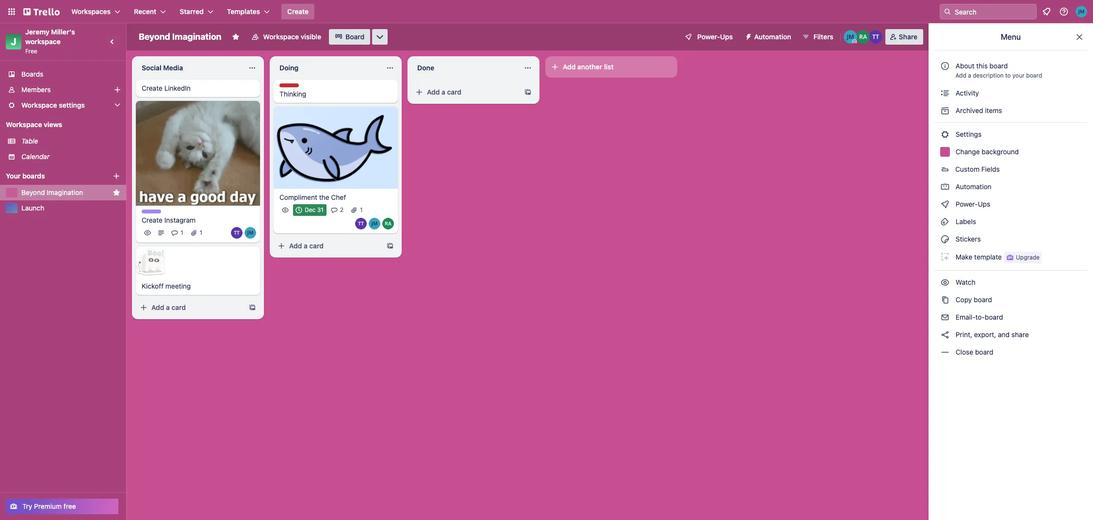Task type: vqa. For each thing, say whether or not it's contained in the screenshot.
the topmost 'board'
no



Task type: locate. For each thing, give the bounding box(es) containing it.
boards
[[21, 70, 43, 78]]

automation inside button
[[755, 33, 792, 41]]

card down dec 31 on the left of page
[[310, 242, 324, 250]]

sm image
[[741, 29, 755, 43], [941, 130, 951, 139], [941, 182, 951, 192], [941, 200, 951, 209], [941, 234, 951, 244], [941, 252, 951, 262], [941, 313, 951, 322]]

automation down 'custom fields'
[[954, 183, 992, 191]]

1 vertical spatial imagination
[[47, 188, 83, 197]]

0 notifications image
[[1041, 6, 1053, 17]]

about this board add a description to your board
[[956, 62, 1043, 79]]

a down the about
[[969, 72, 972, 79]]

1 vertical spatial power-ups
[[954, 200, 993, 208]]

imagination up launch link
[[47, 188, 83, 197]]

1 vertical spatial automation
[[954, 183, 992, 191]]

board
[[990, 62, 1008, 70], [1027, 72, 1043, 79], [974, 296, 993, 304], [985, 313, 1004, 321], [976, 348, 994, 356]]

0 horizontal spatial ruby anderson (rubyanderson7) image
[[383, 218, 394, 229]]

workspaces button
[[66, 4, 126, 19]]

thinking link
[[280, 89, 392, 99]]

launch link
[[21, 203, 120, 213]]

add a card button down 31
[[274, 238, 383, 254]]

imagination inside board name text field
[[172, 32, 222, 42]]

print,
[[956, 331, 973, 339]]

close board link
[[935, 345, 1088, 360]]

1 horizontal spatial power-ups
[[954, 200, 993, 208]]

1 horizontal spatial terry turtle (terryturtle) image
[[355, 218, 367, 229]]

create inside button
[[287, 7, 309, 16]]

create down color: purple, title: none icon
[[142, 216, 163, 224]]

Search field
[[952, 4, 1037, 19]]

workspace inside dropdown button
[[21, 101, 57, 109]]

add inside about this board add a description to your board
[[956, 72, 967, 79]]

board up 'to-'
[[974, 296, 993, 304]]

0 horizontal spatial card
[[172, 304, 186, 312]]

1 sm image from the top
[[941, 88, 951, 98]]

0 horizontal spatial terry turtle (terryturtle) image
[[231, 227, 243, 239]]

0 horizontal spatial 1
[[181, 229, 183, 237]]

0 vertical spatial beyond
[[139, 32, 170, 42]]

create instagram link
[[142, 216, 254, 225]]

0 vertical spatial beyond imagination
[[139, 32, 222, 42]]

sm image left the 'activity'
[[941, 88, 951, 98]]

workspace down members
[[21, 101, 57, 109]]

create linkedin
[[142, 84, 191, 92]]

sm image left watch at the bottom right of the page
[[941, 278, 951, 287]]

sm image inside 'copy board' link
[[941, 295, 951, 305]]

workspace visible
[[263, 33, 321, 41]]

1 down 'instagram'
[[181, 229, 183, 237]]

add a card down done
[[427, 88, 462, 96]]

4 sm image from the top
[[941, 278, 951, 287]]

your
[[6, 172, 21, 180]]

add for social media
[[151, 304, 164, 312]]

1 horizontal spatial ruby anderson (rubyanderson7) image
[[857, 30, 870, 44]]

add a card
[[427, 88, 462, 96], [289, 242, 324, 250], [151, 304, 186, 312]]

sm image inside 'labels' link
[[941, 217, 951, 227]]

change background link
[[935, 144, 1088, 160]]

0 vertical spatial automation
[[755, 33, 792, 41]]

ups down automation link
[[979, 200, 991, 208]]

a for doing
[[304, 242, 308, 250]]

1 vertical spatial create
[[142, 84, 163, 92]]

compliment
[[280, 193, 317, 201]]

sm image for stickers
[[941, 234, 951, 244]]

1 horizontal spatial ups
[[979, 200, 991, 208]]

beyond inside beyond imagination link
[[21, 188, 45, 197]]

a down dec 31 option
[[304, 242, 308, 250]]

custom fields
[[956, 165, 1000, 173]]

sm image for watch
[[941, 278, 951, 287]]

31
[[317, 206, 324, 213]]

customize views image
[[375, 32, 385, 42]]

workspace up table
[[6, 120, 42, 129]]

sm image left the print,
[[941, 330, 951, 340]]

watch link
[[935, 275, 1088, 290]]

2 vertical spatial card
[[172, 304, 186, 312]]

5 sm image from the top
[[941, 295, 951, 305]]

2 horizontal spatial card
[[447, 88, 462, 96]]

0 horizontal spatial imagination
[[47, 188, 83, 197]]

0 vertical spatial card
[[447, 88, 462, 96]]

2 vertical spatial workspace
[[6, 120, 42, 129]]

2
[[340, 206, 344, 213]]

add another list
[[563, 63, 614, 71]]

2 horizontal spatial terry turtle (terryturtle) image
[[869, 30, 883, 44]]

1 vertical spatial workspace
[[21, 101, 57, 109]]

add
[[563, 63, 576, 71], [956, 72, 967, 79], [427, 88, 440, 96], [289, 242, 302, 250], [151, 304, 164, 312]]

templates
[[227, 7, 260, 16]]

1 horizontal spatial power-
[[956, 200, 979, 208]]

sm image for make template
[[941, 252, 951, 262]]

sm image left close
[[941, 348, 951, 357]]

make
[[956, 253, 973, 261]]

menu
[[1001, 33, 1022, 41]]

your
[[1013, 72, 1025, 79]]

sm image inside stickers link
[[941, 234, 951, 244]]

0 vertical spatial add a card
[[427, 88, 462, 96]]

beyond down recent popup button
[[139, 32, 170, 42]]

a down the done text box
[[442, 88, 446, 96]]

activity link
[[935, 85, 1088, 101]]

1 vertical spatial jeremy miller (jeremymiller198) image
[[844, 30, 858, 44]]

1 vertical spatial ups
[[979, 200, 991, 208]]

2 vertical spatial add a card
[[151, 304, 186, 312]]

sm image inside email-to-board link
[[941, 313, 951, 322]]

add down kickoff
[[151, 304, 164, 312]]

create for create instagram
[[142, 216, 163, 224]]

add a card for done
[[427, 88, 462, 96]]

try
[[22, 502, 32, 511]]

0 horizontal spatial create from template… image
[[249, 304, 256, 312]]

table
[[21, 137, 38, 145]]

create down social
[[142, 84, 163, 92]]

ruby anderson (rubyanderson7) image right filters
[[857, 30, 870, 44]]

sm image for copy board
[[941, 295, 951, 305]]

add left another
[[563, 63, 576, 71]]

create
[[287, 7, 309, 16], [142, 84, 163, 92], [142, 216, 163, 224]]

sm image inside power-ups link
[[941, 200, 951, 209]]

1 horizontal spatial add a card
[[289, 242, 324, 250]]

workspace for workspace settings
[[21, 101, 57, 109]]

change background
[[954, 148, 1020, 156]]

1 horizontal spatial beyond
[[139, 32, 170, 42]]

add a card down dec 31 option
[[289, 242, 324, 250]]

add down done
[[427, 88, 440, 96]]

terry turtle (terryturtle) image
[[869, 30, 883, 44], [355, 218, 367, 229], [231, 227, 243, 239]]

0 vertical spatial ruby anderson (rubyanderson7) image
[[857, 30, 870, 44]]

0 vertical spatial workspace
[[263, 33, 299, 41]]

automation left filters button
[[755, 33, 792, 41]]

archived items
[[954, 106, 1003, 115]]

0 vertical spatial ups
[[721, 33, 733, 41]]

chef
[[331, 193, 346, 201]]

stickers
[[954, 235, 981, 243]]

jeremy miller (jeremymiller198) image
[[1076, 6, 1088, 17], [844, 30, 858, 44]]

j
[[11, 36, 16, 47]]

create linkedin link
[[142, 84, 254, 93]]

beyond imagination down your boards with 2 items element
[[21, 188, 83, 197]]

1 down create instagram link
[[200, 229, 203, 237]]

thoughts thinking
[[280, 84, 306, 98]]

recent
[[134, 7, 156, 16]]

0 horizontal spatial ups
[[721, 33, 733, 41]]

sm image inside the archived items link
[[941, 106, 951, 116]]

sm image inside automation link
[[941, 182, 951, 192]]

ruby anderson (rubyanderson7) image up create from template… icon
[[383, 218, 394, 229]]

1 horizontal spatial imagination
[[172, 32, 222, 42]]

sm image inside activity link
[[941, 88, 951, 98]]

sm image
[[941, 88, 951, 98], [941, 106, 951, 116], [941, 217, 951, 227], [941, 278, 951, 287], [941, 295, 951, 305], [941, 330, 951, 340], [941, 348, 951, 357]]

2 horizontal spatial add a card button
[[412, 84, 520, 100]]

jeremy miller (jeremymiller198) image
[[369, 218, 381, 229], [245, 227, 256, 239]]

1 vertical spatial card
[[310, 242, 324, 250]]

0 horizontal spatial add a card
[[151, 304, 186, 312]]

a for social media
[[166, 304, 170, 312]]

jeremy miller (jeremymiller198) image right filters
[[844, 30, 858, 44]]

sm image for close board
[[941, 348, 951, 357]]

ruby anderson (rubyanderson7) image
[[857, 30, 870, 44], [383, 218, 394, 229]]

sm image inside the close board link
[[941, 348, 951, 357]]

sm image for activity
[[941, 88, 951, 98]]

add for doing
[[289, 242, 302, 250]]

0 vertical spatial power-ups
[[698, 33, 733, 41]]

kickoff meeting link
[[142, 282, 254, 291]]

background
[[982, 148, 1020, 156]]

terry turtle (terryturtle) image down create instagram link
[[231, 227, 243, 239]]

color: bold red, title: "thoughts" element
[[280, 84, 306, 91]]

0 horizontal spatial beyond
[[21, 188, 45, 197]]

1 right "2"
[[360, 206, 363, 213]]

star or unstar board image
[[232, 33, 240, 41]]

jeremy miller (jeremymiller198) image right open information menu image
[[1076, 6, 1088, 17]]

power-ups
[[698, 33, 733, 41], [954, 200, 993, 208]]

sm image left copy
[[941, 295, 951, 305]]

sm image inside the watch link
[[941, 278, 951, 287]]

share button
[[886, 29, 924, 45]]

board down "export,"
[[976, 348, 994, 356]]

0 vertical spatial imagination
[[172, 32, 222, 42]]

1 vertical spatial beyond imagination
[[21, 188, 83, 197]]

1 vertical spatial create from template… image
[[249, 304, 256, 312]]

1 horizontal spatial create from template… image
[[524, 88, 532, 96]]

doing
[[280, 64, 299, 72]]

0 horizontal spatial power-
[[698, 33, 721, 41]]

to
[[1006, 72, 1011, 79]]

a down kickoff meeting
[[166, 304, 170, 312]]

compliment the chef link
[[280, 193, 392, 202]]

1 horizontal spatial add a card button
[[274, 238, 383, 254]]

terry turtle (terryturtle) image right this member is an admin of this board. 'image'
[[869, 30, 883, 44]]

print, export, and share
[[954, 331, 1030, 339]]

0 vertical spatial power-
[[698, 33, 721, 41]]

2 horizontal spatial 1
[[360, 206, 363, 213]]

power-ups inside button
[[698, 33, 733, 41]]

ups left automation button
[[721, 33, 733, 41]]

add down dec 31 option
[[289, 242, 302, 250]]

sm image for power-ups
[[941, 200, 951, 209]]

beyond
[[139, 32, 170, 42], [21, 188, 45, 197]]

board link
[[329, 29, 371, 45]]

add a card button for doing
[[274, 238, 383, 254]]

7 sm image from the top
[[941, 348, 951, 357]]

beyond imagination down starred
[[139, 32, 222, 42]]

card down the done text box
[[447, 88, 462, 96]]

2 horizontal spatial add a card
[[427, 88, 462, 96]]

watch
[[954, 278, 978, 286]]

add a card down kickoff meeting
[[151, 304, 186, 312]]

email-
[[956, 313, 976, 321]]

a
[[969, 72, 972, 79], [442, 88, 446, 96], [304, 242, 308, 250], [166, 304, 170, 312]]

card down the meeting
[[172, 304, 186, 312]]

launch
[[21, 204, 44, 212]]

automation
[[755, 33, 792, 41], [954, 183, 992, 191]]

add a card button down the "kickoff meeting" link
[[136, 300, 245, 316]]

linkedin
[[164, 84, 191, 92]]

beyond imagination inside board name text field
[[139, 32, 222, 42]]

0 vertical spatial add a card button
[[412, 84, 520, 100]]

1 horizontal spatial beyond imagination
[[139, 32, 222, 42]]

create for create linkedin
[[142, 84, 163, 92]]

workspace inside button
[[263, 33, 299, 41]]

terry turtle (terryturtle) image down compliment the chef 'link'
[[355, 218, 367, 229]]

ups inside power-ups link
[[979, 200, 991, 208]]

create from template… image
[[524, 88, 532, 96], [249, 304, 256, 312]]

0 horizontal spatial jeremy miller (jeremymiller198) image
[[844, 30, 858, 44]]

0 vertical spatial jeremy miller (jeremymiller198) image
[[1076, 6, 1088, 17]]

add a card button down the done text box
[[412, 84, 520, 100]]

1 vertical spatial ruby anderson (rubyanderson7) image
[[383, 218, 394, 229]]

Social Media text field
[[136, 60, 243, 76]]

board up print, export, and share
[[985, 313, 1004, 321]]

the
[[319, 193, 329, 201]]

workspace
[[263, 33, 299, 41], [21, 101, 57, 109], [6, 120, 42, 129]]

sm image inside the settings link
[[941, 130, 951, 139]]

sm image left labels
[[941, 217, 951, 227]]

calendar
[[21, 152, 50, 161]]

settings
[[954, 130, 982, 138]]

this member is an admin of this board. image
[[853, 39, 857, 44]]

create up workspace visible
[[287, 7, 309, 16]]

views
[[44, 120, 62, 129]]

1 horizontal spatial card
[[310, 242, 324, 250]]

beyond up launch
[[21, 188, 45, 197]]

kickoff
[[142, 282, 164, 291]]

0 vertical spatial create
[[287, 7, 309, 16]]

sm image left archived
[[941, 106, 951, 116]]

imagination down starred dropdown button
[[172, 32, 222, 42]]

free
[[25, 48, 37, 55]]

0 horizontal spatial add a card button
[[136, 300, 245, 316]]

workspaces
[[71, 7, 111, 16]]

2 sm image from the top
[[941, 106, 951, 116]]

0 horizontal spatial beyond imagination
[[21, 188, 83, 197]]

3 sm image from the top
[[941, 217, 951, 227]]

try premium free
[[22, 502, 76, 511]]

boards
[[22, 172, 45, 180]]

sm image inside print, export, and share link
[[941, 330, 951, 340]]

1 vertical spatial add a card
[[289, 242, 324, 250]]

6 sm image from the top
[[941, 330, 951, 340]]

0 vertical spatial create from template… image
[[524, 88, 532, 96]]

beyond inside board name text field
[[139, 32, 170, 42]]

workspace left visible
[[263, 33, 299, 41]]

add down the about
[[956, 72, 967, 79]]

0 horizontal spatial power-ups
[[698, 33, 733, 41]]

2 vertical spatial add a card button
[[136, 300, 245, 316]]

1 vertical spatial beyond
[[21, 188, 45, 197]]

1 vertical spatial add a card button
[[274, 238, 383, 254]]

2 vertical spatial create
[[142, 216, 163, 224]]

j link
[[6, 34, 21, 50]]

0 horizontal spatial automation
[[755, 33, 792, 41]]

add a card button for done
[[412, 84, 520, 100]]

1 horizontal spatial 1
[[200, 229, 203, 237]]

card for done
[[447, 88, 462, 96]]

close
[[956, 348, 974, 356]]



Task type: describe. For each thing, give the bounding box(es) containing it.
close board
[[954, 348, 994, 356]]

thoughts
[[280, 84, 306, 91]]

beyond imagination inside beyond imagination link
[[21, 188, 83, 197]]

meeting
[[166, 282, 191, 291]]

a for done
[[442, 88, 446, 96]]

1 horizontal spatial jeremy miller (jeremymiller198) image
[[369, 218, 381, 229]]

create instagram
[[142, 216, 196, 224]]

workspace settings
[[21, 101, 85, 109]]

to-
[[976, 313, 985, 321]]

open information menu image
[[1060, 7, 1070, 17]]

a inside about this board add a description to your board
[[969, 72, 972, 79]]

terry turtle (terryturtle) image for the rightmost jeremy miller (jeremymiller198) image
[[355, 218, 367, 229]]

fields
[[982, 165, 1000, 173]]

free
[[64, 502, 76, 511]]

miller's
[[51, 28, 75, 36]]

sm image for settings
[[941, 130, 951, 139]]

create from template… image for done
[[524, 88, 532, 96]]

power-ups link
[[935, 197, 1088, 212]]

copy
[[956, 296, 973, 304]]

sm image for print, export, and share
[[941, 330, 951, 340]]

workspace navigation collapse icon image
[[106, 35, 119, 49]]

jeremy
[[25, 28, 49, 36]]

your boards
[[6, 172, 45, 180]]

1 horizontal spatial jeremy miller (jeremymiller198) image
[[1076, 6, 1088, 17]]

filters button
[[799, 29, 837, 45]]

copy board
[[954, 296, 993, 304]]

power-ups button
[[678, 29, 739, 45]]

ups inside power-ups button
[[721, 33, 733, 41]]

board
[[346, 33, 365, 41]]

0 horizontal spatial jeremy miller (jeremymiller198) image
[[245, 227, 256, 239]]

dec
[[305, 206, 316, 213]]

back to home image
[[23, 4, 60, 19]]

1 horizontal spatial automation
[[954, 183, 992, 191]]

sm image for archived items
[[941, 106, 951, 116]]

kickoff meeting
[[142, 282, 191, 291]]

your boards with 2 items element
[[6, 170, 98, 182]]

workspace views
[[6, 120, 62, 129]]

add a card for social media
[[151, 304, 186, 312]]

upgrade button
[[1005, 252, 1042, 264]]

sm image for email-to-board
[[941, 313, 951, 322]]

custom
[[956, 165, 980, 173]]

filters
[[814, 33, 834, 41]]

add board image
[[113, 172, 120, 180]]

export,
[[975, 331, 997, 339]]

terry turtle (terryturtle) image for the left jeremy miller (jeremymiller198) image
[[231, 227, 243, 239]]

sm image for automation
[[941, 182, 951, 192]]

workspace settings button
[[0, 98, 126, 113]]

sm image inside automation button
[[741, 29, 755, 43]]

power- inside button
[[698, 33, 721, 41]]

description
[[974, 72, 1004, 79]]

members
[[21, 85, 51, 94]]

email-to-board link
[[935, 310, 1088, 325]]

primary element
[[0, 0, 1094, 23]]

archived
[[956, 106, 984, 115]]

Done text field
[[412, 60, 519, 76]]

stickers link
[[935, 232, 1088, 247]]

board right "your"
[[1027, 72, 1043, 79]]

items
[[986, 106, 1003, 115]]

activity
[[954, 89, 980, 97]]

starred
[[180, 7, 204, 16]]

card for doing
[[310, 242, 324, 250]]

add a card button for social media
[[136, 300, 245, 316]]

and
[[999, 331, 1010, 339]]

workspace for workspace views
[[6, 120, 42, 129]]

1 for 2
[[360, 206, 363, 213]]

share
[[899, 33, 918, 41]]

create from template… image
[[386, 242, 394, 250]]

create for create
[[287, 7, 309, 16]]

add another list button
[[546, 56, 678, 78]]

archived items link
[[935, 103, 1088, 118]]

starred icon image
[[113, 189, 120, 197]]

board up the to
[[990, 62, 1008, 70]]

change
[[956, 148, 980, 156]]

sm image for labels
[[941, 217, 951, 227]]

create button
[[282, 4, 315, 19]]

Doing text field
[[274, 60, 381, 76]]

done
[[418, 64, 435, 72]]

automation button
[[741, 29, 798, 45]]

card for social media
[[172, 304, 186, 312]]

table link
[[21, 136, 120, 146]]

recent button
[[128, 4, 172, 19]]

workspace for workspace visible
[[263, 33, 299, 41]]

1 for 1
[[200, 229, 203, 237]]

jeremy miller's workspace link
[[25, 28, 77, 46]]

color: purple, title: none image
[[142, 210, 161, 214]]

pete ghost image
[[135, 247, 166, 278]]

email-to-board
[[954, 313, 1004, 321]]

search image
[[944, 8, 952, 16]]

media
[[163, 64, 183, 72]]

instagram
[[164, 216, 196, 224]]

add for done
[[427, 88, 440, 96]]

settings link
[[935, 127, 1088, 142]]

1 vertical spatial power-
[[956, 200, 979, 208]]

social media
[[142, 64, 183, 72]]

template
[[975, 253, 1003, 261]]

custom fields button
[[935, 162, 1088, 177]]

add a card for doing
[[289, 242, 324, 250]]

create from template… image for social media
[[249, 304, 256, 312]]

labels link
[[935, 214, 1088, 230]]

templates button
[[221, 4, 276, 19]]

another
[[578, 63, 603, 71]]

make template
[[954, 253, 1003, 261]]

this
[[977, 62, 988, 70]]

dec 31
[[305, 206, 324, 213]]

Board name text field
[[134, 29, 226, 45]]

share
[[1012, 331, 1030, 339]]

copy board link
[[935, 292, 1088, 308]]

about
[[956, 62, 975, 70]]

members link
[[0, 82, 126, 98]]

boards link
[[0, 67, 126, 82]]

automation link
[[935, 179, 1088, 195]]

social
[[142, 64, 162, 72]]

labels
[[954, 217, 977, 226]]

Dec 31 checkbox
[[293, 204, 327, 216]]

list
[[604, 63, 614, 71]]

visible
[[301, 33, 321, 41]]

beyond imagination link
[[21, 188, 109, 198]]



